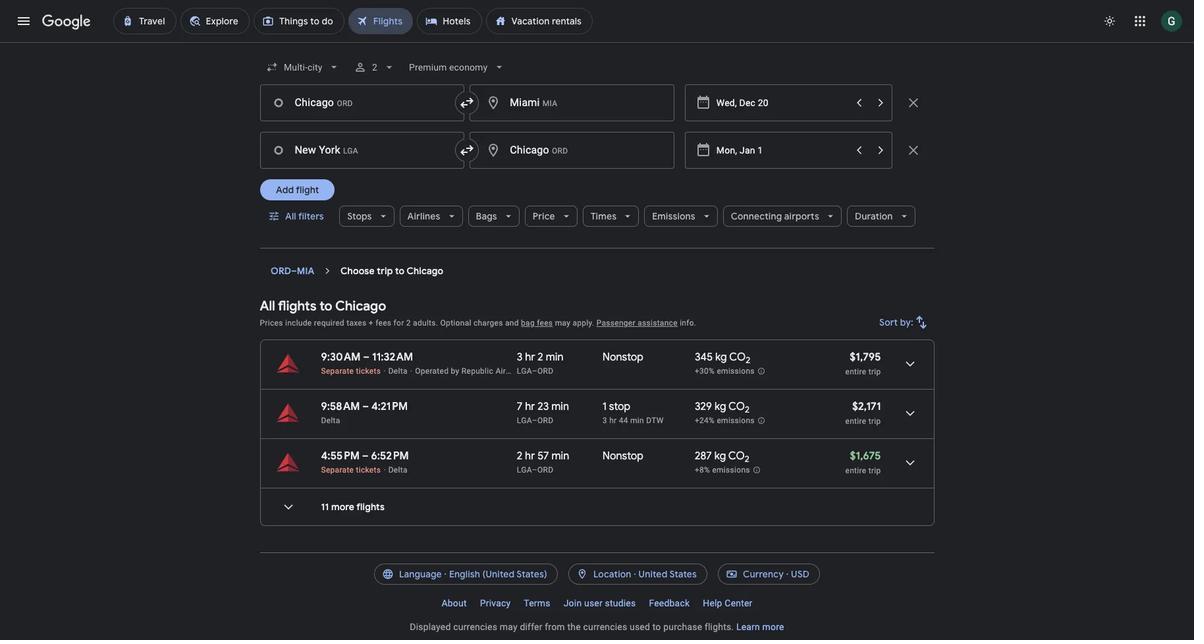 Task type: vqa. For each thing, say whether or not it's contained in the screenshot.
 atms
no



Task type: describe. For each thing, give the bounding box(es) containing it.
Arrival time: 11:32 AM. text field
[[372, 351, 413, 364]]

join
[[564, 598, 582, 608]]

stop
[[610, 400, 631, 413]]

trip for 287
[[869, 466, 882, 475]]

1 vertical spatial flights
[[357, 501, 385, 513]]

entire for $1,795
[[846, 367, 867, 376]]

states)
[[517, 568, 548, 580]]

passenger
[[597, 318, 636, 328]]

– inside 2 hr 57 min lga – ord
[[532, 465, 538, 475]]

1 stop 3 hr 44 min dtw
[[603, 400, 664, 425]]

connection-
[[539, 366, 584, 376]]

bag fees button
[[521, 318, 553, 328]]

by:
[[901, 316, 914, 328]]

price button
[[525, 200, 578, 232]]

separate tickets for 4:55 pm
[[321, 465, 381, 475]]

airlines
[[408, 210, 441, 222]]

privacy link
[[474, 593, 518, 614]]

usd
[[792, 568, 810, 580]]

learn more link
[[737, 622, 785, 632]]

0 horizontal spatial may
[[500, 622, 518, 632]]

bags button
[[468, 200, 520, 232]]

bag
[[521, 318, 535, 328]]

chicago for all flights to chicago
[[335, 298, 386, 314]]

lga for 2
[[517, 465, 532, 475]]

– right departure time: 9:30 am. text field at the left bottom
[[363, 351, 370, 364]]

flight details. leaves laguardia airport at 4:55 pm on monday, january 1 and arrives at o'hare international airport at 6:52 pm on monday, january 1. image
[[895, 447, 926, 479]]

emissions for 287
[[713, 465, 751, 475]]

separate tickets for 9:30 am
[[321, 366, 381, 376]]

nonstop for 3 hr 2 min
[[603, 351, 644, 364]]

+30% emissions
[[695, 367, 755, 376]]

329 kg co 2
[[695, 400, 750, 415]]

airlines button
[[400, 200, 463, 232]]

$2,171 entire trip
[[846, 400, 882, 426]]

ord for 6:52 pm
[[538, 465, 554, 475]]

min for 7 hr 23 min
[[552, 400, 570, 413]]

layover (1 of 1) is a 3 hr 44 min layover at detroit metropolitan wayne county airport in detroit. element
[[603, 415, 689, 426]]

2 inside 329 kg co 2
[[746, 404, 750, 415]]

345
[[695, 351, 713, 364]]

prices include required taxes + fees for 2 adults. optional charges and bag fees may apply. passenger assistance
[[260, 318, 678, 328]]

2 inside 2 hr 57 min lga – ord
[[517, 450, 523, 463]]

2 inside 345 kg co 2
[[746, 355, 751, 366]]

adults.
[[413, 318, 439, 328]]

3 inside the 3 hr 2 min lga – ord
[[517, 351, 523, 364]]

emissions for 329
[[717, 416, 755, 425]]

apply.
[[573, 318, 595, 328]]

3 inside the 1 stop 3 hr 44 min dtw
[[603, 416, 608, 425]]

change appearance image
[[1095, 5, 1126, 37]]

privacy
[[480, 598, 511, 608]]

choose trip to chicago
[[341, 265, 444, 277]]

emissions button
[[645, 200, 718, 232]]

sort by:
[[880, 316, 914, 328]]

to for trip
[[395, 265, 405, 277]]

operated
[[415, 366, 449, 376]]

ord for 11:32 am
[[538, 366, 554, 376]]

taxes
[[347, 318, 367, 328]]

none search field containing add flight
[[260, 51, 935, 248]]

tickets for 11:32 am
[[356, 366, 381, 376]]

(united
[[483, 568, 515, 580]]

terms
[[524, 598, 551, 608]]

2 button
[[349, 51, 401, 83]]

11 more flights image
[[273, 491, 304, 523]]

sort by: button
[[874, 306, 935, 338]]

united states
[[639, 568, 697, 580]]

all flights to chicago main content
[[260, 259, 935, 537]]

2 inside the 3 hr 2 min lga – ord
[[538, 351, 544, 364]]

57
[[538, 450, 550, 463]]

feedback link
[[643, 593, 697, 614]]

total duration 3 hr 2 min. element
[[517, 351, 603, 366]]

dtw
[[647, 416, 664, 425]]

all for all flights to chicago
[[260, 298, 275, 314]]

used
[[630, 622, 651, 632]]

add
[[276, 184, 294, 196]]

co for 287
[[729, 450, 745, 463]]

min inside the 1 stop 3 hr 44 min dtw
[[631, 416, 645, 425]]

learn
[[737, 622, 761, 632]]

ord left mia
[[271, 265, 291, 277]]

delta for 4:55 pm – 6:52 pm
[[389, 465, 408, 475]]

add flight button
[[260, 179, 335, 200]]

– up the all flights to chicago
[[291, 265, 297, 277]]

co for 345
[[730, 351, 746, 364]]

2 hr 57 min lga – ord
[[517, 450, 570, 475]]

9:58 am – 4:21 pm delta
[[321, 400, 408, 425]]

help
[[703, 598, 723, 608]]

remove flight from new york to chicago on mon, jan 1 image
[[906, 142, 922, 158]]

delta inside 9:58 am – 4:21 pm delta
[[321, 416, 340, 425]]

lga for 7
[[517, 416, 532, 425]]

287 kg co 2
[[695, 450, 750, 465]]

1 stop flight. element
[[603, 400, 631, 415]]

kg for 345
[[716, 351, 727, 364]]

connecting airports button
[[723, 200, 842, 232]]

sort
[[880, 316, 898, 328]]

min for 3 hr 2 min
[[546, 351, 564, 364]]

user
[[585, 598, 603, 608]]

+24%
[[695, 416, 715, 425]]

required
[[314, 318, 345, 328]]

hr for 7 hr 23 min
[[525, 400, 535, 413]]

main menu image
[[16, 13, 32, 29]]

terms link
[[518, 593, 557, 614]]

4:55 pm
[[321, 450, 360, 463]]

$2,171
[[853, 400, 882, 413]]

1 dl from the left
[[528, 366, 537, 376]]

about link
[[435, 593, 474, 614]]

remove flight from chicago to miami on wed, dec 20 image
[[906, 95, 922, 111]]

mia
[[297, 265, 314, 277]]

flight details. leaves laguardia airport at 9:30 am on monday, january 1 and arrives at o'hare international airport at 11:32 am on monday, january 1. image
[[895, 348, 926, 380]]

nonstop flight. element for 3 hr 2 min
[[603, 351, 644, 366]]

44
[[619, 416, 629, 425]]

price
[[533, 210, 555, 222]]

entire for $2,171
[[846, 417, 867, 426]]

language
[[399, 568, 442, 580]]

Departure time: 4:55 PM. text field
[[321, 450, 360, 463]]

bags
[[476, 210, 498, 222]]

and
[[506, 318, 519, 328]]

join user studies link
[[557, 593, 643, 614]]

$1,795
[[850, 351, 882, 364]]

assistance
[[638, 318, 678, 328]]

emissions
[[653, 210, 696, 222]]

add flight
[[276, 184, 319, 196]]

trip for 329
[[869, 417, 882, 426]]

9:58 am
[[321, 400, 360, 413]]

displayed
[[410, 622, 451, 632]]

passenger assistance button
[[597, 318, 678, 328]]

co for 329
[[729, 400, 746, 413]]

Departure text field
[[717, 85, 848, 121]]

airways-
[[496, 366, 528, 376]]

287
[[695, 450, 712, 463]]

states
[[670, 568, 697, 580]]

11:32 am
[[372, 351, 413, 364]]



Task type: locate. For each thing, give the bounding box(es) containing it.
chicago
[[407, 265, 444, 277], [335, 298, 386, 314]]

location
[[594, 568, 632, 580]]

ord – mia
[[271, 265, 314, 277]]

6:52 pm
[[371, 450, 409, 463]]

0 vertical spatial co
[[730, 351, 746, 364]]

stops
[[347, 210, 372, 222]]

2 inside "popup button"
[[372, 62, 378, 73]]

displayed currencies may differ from the currencies used to purchase flights. learn more
[[410, 622, 785, 632]]

1 separate from the top
[[321, 366, 354, 376]]

1 vertical spatial more
[[763, 622, 785, 632]]

all flights to chicago
[[260, 298, 386, 314]]

may left differ
[[500, 622, 518, 632]]

separate tickets
[[321, 366, 381, 376], [321, 465, 381, 475]]

to for flights
[[320, 298, 333, 314]]

total duration 2 hr 57 min. element
[[517, 450, 603, 465]]

1 lga from the top
[[517, 366, 532, 376]]

lga inside 2 hr 57 min lga – ord
[[517, 465, 532, 475]]

lga for 3
[[517, 366, 532, 376]]

2171 US dollars text field
[[853, 400, 882, 413]]

hr right 7
[[525, 400, 535, 413]]

may left apply.
[[555, 318, 571, 328]]

1 vertical spatial delta
[[321, 416, 340, 425]]

co inside 329 kg co 2
[[729, 400, 746, 413]]

Departure time: 9:30 AM. text field
[[321, 351, 361, 364]]

airports
[[785, 210, 820, 222]]

min right '57'
[[552, 450, 570, 463]]

nonstop up shuttle
[[603, 351, 644, 364]]

trip down "$1,795" at right
[[869, 367, 882, 376]]

join user studies
[[564, 598, 636, 608]]

republic
[[462, 366, 494, 376]]

nonstop for 2 hr 57 min
[[603, 450, 644, 463]]

purchase
[[664, 622, 703, 632]]

– inside the 3 hr 2 min lga – ord
[[532, 366, 538, 376]]

kg up '+30% emissions'
[[716, 351, 727, 364]]

flights up 'include'
[[278, 298, 317, 314]]

include
[[285, 318, 312, 328]]

trip inside $1,795 entire trip
[[869, 367, 882, 376]]

duration
[[855, 210, 894, 222]]

hr for 2 hr 57 min
[[525, 450, 535, 463]]

– inside '7 hr 23 min lga – ord'
[[532, 416, 538, 425]]

separate for 9:30 am
[[321, 366, 354, 376]]

hr inside the 3 hr 2 min lga – ord
[[525, 351, 536, 364]]

chicago for choose trip to chicago
[[407, 265, 444, 277]]

1 nonstop flight. element from the top
[[603, 351, 644, 366]]

2 horizontal spatial to
[[653, 622, 661, 632]]

0 vertical spatial all
[[285, 210, 296, 222]]

1 vertical spatial may
[[500, 622, 518, 632]]

co
[[730, 351, 746, 364], [729, 400, 746, 413], [729, 450, 745, 463]]

0 horizontal spatial all
[[260, 298, 275, 314]]

2 nonstop from the top
[[603, 450, 644, 463]]

min for 2 hr 57 min
[[552, 450, 570, 463]]

+30%
[[695, 367, 715, 376]]

the
[[568, 622, 581, 632]]

tickets
[[356, 366, 381, 376], [356, 465, 381, 475]]

separate
[[321, 366, 354, 376], [321, 465, 354, 475]]

more
[[331, 501, 355, 513], [763, 622, 785, 632]]

+
[[369, 318, 374, 328]]

all inside button
[[285, 210, 296, 222]]

2 fees from the left
[[537, 318, 553, 328]]

– down total duration 2 hr 57 min. element
[[532, 465, 538, 475]]

entire
[[846, 367, 867, 376], [846, 417, 867, 426], [846, 466, 867, 475]]

co up +24% emissions at the bottom right
[[729, 400, 746, 413]]

help center
[[703, 598, 753, 608]]

currencies
[[454, 622, 498, 632], [584, 622, 628, 632]]

min inside 2 hr 57 min lga – ord
[[552, 450, 570, 463]]

2 lga from the top
[[517, 416, 532, 425]]

kg inside 287 kg co 2
[[715, 450, 727, 463]]

ord down total duration 3 hr 2 min. element
[[538, 366, 554, 376]]

11 more flights
[[321, 501, 385, 513]]

fees right +
[[376, 318, 392, 328]]

– left arrival time: 4:21 pm. text box
[[363, 400, 369, 413]]

1 vertical spatial nonstop
[[603, 450, 644, 463]]

delta down arrival time: 11:32 am. text field
[[389, 366, 408, 376]]

1 nonstop from the top
[[603, 351, 644, 364]]

tickets down the leaves laguardia airport at 4:55 pm on monday, january 1 and arrives at o'hare international airport at 6:52 pm on monday, january 1. element
[[356, 465, 381, 475]]

ord
[[271, 265, 291, 277], [538, 366, 554, 376], [538, 416, 554, 425], [538, 465, 554, 475]]

choose
[[341, 265, 375, 277]]

1 horizontal spatial chicago
[[407, 265, 444, 277]]

ord down 23
[[538, 416, 554, 425]]

operated by republic airways-dl connection-dl shuttle
[[415, 366, 622, 376]]

co up '+30% emissions'
[[730, 351, 746, 364]]

leaves laguardia airport at 4:55 pm on monday, january 1 and arrives at o'hare international airport at 6:52 pm on monday, january 1. element
[[321, 450, 409, 463]]

0 horizontal spatial to
[[320, 298, 333, 314]]

fees
[[376, 318, 392, 328], [537, 318, 553, 328]]

3 down 1 at the bottom right
[[603, 416, 608, 425]]

1 vertical spatial all
[[260, 298, 275, 314]]

1 fees from the left
[[376, 318, 392, 328]]

Departure text field
[[717, 132, 848, 168]]

3 lga from the top
[[517, 465, 532, 475]]

0 vertical spatial lga
[[517, 366, 532, 376]]

kg
[[716, 351, 727, 364], [715, 400, 727, 413], [715, 450, 727, 463]]

None field
[[260, 55, 346, 79], [404, 55, 512, 79], [260, 55, 346, 79], [404, 55, 512, 79]]

0 vertical spatial separate tickets
[[321, 366, 381, 376]]

2 separate from the top
[[321, 465, 354, 475]]

all filters
[[285, 210, 324, 222]]

swap origin and destination. image
[[460, 142, 475, 158]]

trip inside $2,171 entire trip
[[869, 417, 882, 426]]

flights right 11
[[357, 501, 385, 513]]

more right learn
[[763, 622, 785, 632]]

 image
[[410, 366, 413, 376]]

nonstop flight. element for 2 hr 57 min
[[603, 450, 644, 465]]

kg up +24% emissions at the bottom right
[[715, 400, 727, 413]]

9:30 am – 11:32 am
[[321, 351, 413, 364]]

0 horizontal spatial dl
[[528, 366, 537, 376]]

kg inside 329 kg co 2
[[715, 400, 727, 413]]

delta for 9:30 am – 11:32 am
[[389, 366, 408, 376]]

flights
[[278, 298, 317, 314], [357, 501, 385, 513]]

0 horizontal spatial 3
[[517, 351, 523, 364]]

kg up +8% emissions
[[715, 450, 727, 463]]

0 vertical spatial delta
[[389, 366, 408, 376]]

+8%
[[695, 465, 711, 475]]

2 nonstop flight. element from the top
[[603, 450, 644, 465]]

co up +8% emissions
[[729, 450, 745, 463]]

chicago up adults.
[[407, 265, 444, 277]]

0 vertical spatial entire
[[846, 367, 867, 376]]

min right 23
[[552, 400, 570, 413]]

trip right choose
[[377, 265, 393, 277]]

329
[[695, 400, 713, 413]]

– down total duration 7 hr 23 min. element
[[532, 416, 538, 425]]

1 vertical spatial emissions
[[717, 416, 755, 425]]

2 separate tickets from the top
[[321, 465, 381, 475]]

hr for 3 hr 2 min
[[525, 351, 536, 364]]

2 vertical spatial entire
[[846, 466, 867, 475]]

currencies down join user studies link
[[584, 622, 628, 632]]

1675 US dollars text field
[[851, 450, 882, 463]]

2 vertical spatial co
[[729, 450, 745, 463]]

to right 'used'
[[653, 622, 661, 632]]

all filters button
[[260, 200, 334, 232]]

tickets for 6:52 pm
[[356, 465, 381, 475]]

connecting airports
[[731, 210, 820, 222]]

None text field
[[260, 84, 465, 121], [470, 84, 675, 121], [260, 132, 465, 169], [470, 132, 675, 169], [260, 84, 465, 121], [470, 84, 675, 121], [260, 132, 465, 169], [470, 132, 675, 169]]

– right airways-
[[532, 366, 538, 376]]

0 vertical spatial emissions
[[717, 367, 755, 376]]

0 vertical spatial to
[[395, 265, 405, 277]]

7
[[517, 400, 523, 413]]

leaves laguardia airport at 9:58 am on monday, january 1 and arrives at o'hare international airport at 4:21 pm on monday, january 1. element
[[321, 400, 408, 413]]

1 horizontal spatial to
[[395, 265, 405, 277]]

– inside 9:58 am – 4:21 pm delta
[[363, 400, 369, 413]]

separate for 4:55 pm
[[321, 465, 354, 475]]

hr up operated by republic airways-dl connection-dl shuttle
[[525, 351, 536, 364]]

min inside the 3 hr 2 min lga – ord
[[546, 351, 564, 364]]

Departure time: 9:58 AM. text field
[[321, 400, 360, 413]]

entire inside $2,171 entire trip
[[846, 417, 867, 426]]

delta
[[389, 366, 408, 376], [321, 416, 340, 425], [389, 465, 408, 475]]

1 horizontal spatial all
[[285, 210, 296, 222]]

emissions
[[717, 367, 755, 376], [717, 416, 755, 425], [713, 465, 751, 475]]

0 vertical spatial may
[[555, 318, 571, 328]]

entire for $1,675
[[846, 466, 867, 475]]

None search field
[[260, 51, 935, 248]]

1 vertical spatial tickets
[[356, 465, 381, 475]]

1 vertical spatial co
[[729, 400, 746, 413]]

ord inside '7 hr 23 min lga – ord'
[[538, 416, 554, 425]]

flights.
[[705, 622, 734, 632]]

more right 11
[[331, 501, 355, 513]]

0 vertical spatial 3
[[517, 351, 523, 364]]

all left filters
[[285, 210, 296, 222]]

0 vertical spatial flights
[[278, 298, 317, 314]]

total duration 7 hr 23 min. element
[[517, 400, 603, 415]]

dl left shuttle
[[584, 366, 594, 376]]

1 vertical spatial chicago
[[335, 298, 386, 314]]

1 horizontal spatial may
[[555, 318, 571, 328]]

4:21 pm
[[372, 400, 408, 413]]

0 horizontal spatial flights
[[278, 298, 317, 314]]

Arrival time: 6:52 PM. text field
[[371, 450, 409, 463]]

2 dl from the left
[[584, 366, 594, 376]]

more inside all flights to chicago main content
[[331, 501, 355, 513]]

entire inside the $1,675 entire trip
[[846, 466, 867, 475]]

stops button
[[340, 200, 395, 232]]

1795 US dollars text field
[[850, 351, 882, 364]]

delta down 6:52 pm
[[389, 465, 408, 475]]

times
[[591, 210, 617, 222]]

ord inside 2 hr 57 min lga – ord
[[538, 465, 554, 475]]

kg inside 345 kg co 2
[[716, 351, 727, 364]]

1 separate tickets from the top
[[321, 366, 381, 376]]

lga inside '7 hr 23 min lga – ord'
[[517, 416, 532, 425]]

trip for 345
[[869, 367, 882, 376]]

1 vertical spatial entire
[[846, 417, 867, 426]]

2 inside 287 kg co 2
[[745, 454, 750, 465]]

1 entire from the top
[[846, 367, 867, 376]]

0 horizontal spatial fees
[[376, 318, 392, 328]]

lga
[[517, 366, 532, 376], [517, 416, 532, 425], [517, 465, 532, 475]]

emissions for 345
[[717, 367, 755, 376]]

0 vertical spatial kg
[[716, 351, 727, 364]]

1 vertical spatial separate
[[321, 465, 354, 475]]

0 vertical spatial nonstop flight. element
[[603, 351, 644, 366]]

entire inside $1,795 entire trip
[[846, 367, 867, 376]]

leaves laguardia airport at 9:30 am on monday, january 1 and arrives at o'hare international airport at 11:32 am on monday, january 1. element
[[321, 351, 413, 364]]

separate tickets down departure time: 4:55 pm. text field
[[321, 465, 381, 475]]

2 vertical spatial emissions
[[713, 465, 751, 475]]

3 up operated by republic airways-dl connection-dl shuttle
[[517, 351, 523, 364]]

3 entire from the top
[[846, 466, 867, 475]]

co inside 287 kg co 2
[[729, 450, 745, 463]]

delta down 9:58 am
[[321, 416, 340, 425]]

+8% emissions
[[695, 465, 751, 475]]

nonstop flight. element
[[603, 351, 644, 366], [603, 450, 644, 465]]

all inside main content
[[260, 298, 275, 314]]

to up required
[[320, 298, 333, 314]]

by
[[451, 366, 460, 376]]

kg for 329
[[715, 400, 727, 413]]

2 vertical spatial to
[[653, 622, 661, 632]]

– left 6:52 pm text field
[[362, 450, 369, 463]]

charges
[[474, 318, 503, 328]]

trip down 1675 us dollars text box
[[869, 466, 882, 475]]

currencies down privacy link
[[454, 622, 498, 632]]

fees right "bag"
[[537, 318, 553, 328]]

hr inside 2 hr 57 min lga – ord
[[525, 450, 535, 463]]

entire down 1675 us dollars text box
[[846, 466, 867, 475]]

0 vertical spatial separate
[[321, 366, 354, 376]]

0 vertical spatial more
[[331, 501, 355, 513]]

Arrival time: 4:21 PM. text field
[[372, 400, 408, 413]]

emissions down 329 kg co 2
[[717, 416, 755, 425]]

9:30 am
[[321, 351, 361, 364]]

1 vertical spatial separate tickets
[[321, 465, 381, 475]]

1 vertical spatial lga
[[517, 416, 532, 425]]

4:55 pm – 6:52 pm
[[321, 450, 409, 463]]

hr inside '7 hr 23 min lga – ord'
[[525, 400, 535, 413]]

1 tickets from the top
[[356, 366, 381, 376]]

ord down '57'
[[538, 465, 554, 475]]

ord for 4:21 pm
[[538, 416, 554, 425]]

0 vertical spatial tickets
[[356, 366, 381, 376]]

all up prices
[[260, 298, 275, 314]]

min right 44
[[631, 416, 645, 425]]

hr left '57'
[[525, 450, 535, 463]]

may inside all flights to chicago main content
[[555, 318, 571, 328]]

2 entire from the top
[[846, 417, 867, 426]]

prices
[[260, 318, 283, 328]]

1 horizontal spatial more
[[763, 622, 785, 632]]

2 vertical spatial kg
[[715, 450, 727, 463]]

 image inside all flights to chicago main content
[[410, 366, 413, 376]]

dl
[[528, 366, 537, 376], [584, 366, 594, 376]]

0 vertical spatial nonstop
[[603, 351, 644, 364]]

united
[[639, 568, 668, 580]]

2 currencies from the left
[[584, 622, 628, 632]]

flight details. leaves laguardia airport at 9:58 am on monday, january 1 and arrives at o'hare international airport at 4:21 pm on monday, january 1. image
[[895, 397, 926, 429]]

entire down $2,171 text box
[[846, 417, 867, 426]]

1 vertical spatial 3
[[603, 416, 608, 425]]

trip inside the $1,675 entire trip
[[869, 466, 882, 475]]

nonstop flight. element up shuttle
[[603, 351, 644, 366]]

co inside 345 kg co 2
[[730, 351, 746, 364]]

nonstop flight. element down 44
[[603, 450, 644, 465]]

1 vertical spatial nonstop flight. element
[[603, 450, 644, 465]]

3 hr 2 min lga – ord
[[517, 351, 564, 376]]

separate down departure time: 4:55 pm. text field
[[321, 465, 354, 475]]

flight
[[296, 184, 319, 196]]

0 horizontal spatial currencies
[[454, 622, 498, 632]]

about
[[442, 598, 467, 608]]

dl left connection- in the bottom of the page
[[528, 366, 537, 376]]

separate tickets down 9:30 am
[[321, 366, 381, 376]]

0 vertical spatial chicago
[[407, 265, 444, 277]]

hr inside the 1 stop 3 hr 44 min dtw
[[610, 416, 617, 425]]

nonstop
[[603, 351, 644, 364], [603, 450, 644, 463]]

swap origin and destination. image
[[460, 95, 475, 111]]

0 horizontal spatial more
[[331, 501, 355, 513]]

7 hr 23 min lga – ord
[[517, 400, 570, 425]]

1 vertical spatial kg
[[715, 400, 727, 413]]

currency
[[744, 568, 784, 580]]

hr left 44
[[610, 416, 617, 425]]

chicago up taxes
[[335, 298, 386, 314]]

to right choose
[[395, 265, 405, 277]]

optional
[[441, 318, 472, 328]]

1 horizontal spatial flights
[[357, 501, 385, 513]]

1 horizontal spatial dl
[[584, 366, 594, 376]]

0 horizontal spatial chicago
[[335, 298, 386, 314]]

separate down 9:30 am
[[321, 366, 354, 376]]

1 horizontal spatial currencies
[[584, 622, 628, 632]]

+24% emissions
[[695, 416, 755, 425]]

1 horizontal spatial 3
[[603, 416, 608, 425]]

lga down 7
[[517, 416, 532, 425]]

from
[[545, 622, 565, 632]]

lga inside the 3 hr 2 min lga – ord
[[517, 366, 532, 376]]

lga up 7
[[517, 366, 532, 376]]

lga down total duration 2 hr 57 min. element
[[517, 465, 532, 475]]

1 vertical spatial to
[[320, 298, 333, 314]]

english (united states)
[[449, 568, 548, 580]]

min up connection- in the bottom of the page
[[546, 351, 564, 364]]

emissions down 345 kg co 2 on the bottom
[[717, 367, 755, 376]]

$1,795 entire trip
[[846, 351, 882, 376]]

trip down $2,171 text box
[[869, 417, 882, 426]]

23
[[538, 400, 549, 413]]

entire down "$1,795" at right
[[846, 367, 867, 376]]

1 currencies from the left
[[454, 622, 498, 632]]

2 tickets from the top
[[356, 465, 381, 475]]

1 horizontal spatial fees
[[537, 318, 553, 328]]

nonstop down 44
[[603, 450, 644, 463]]

min inside '7 hr 23 min lga – ord'
[[552, 400, 570, 413]]

2 vertical spatial lga
[[517, 465, 532, 475]]

center
[[725, 598, 753, 608]]

2 vertical spatial delta
[[389, 465, 408, 475]]

ord inside the 3 hr 2 min lga – ord
[[538, 366, 554, 376]]

all for all filters
[[285, 210, 296, 222]]

feedback
[[649, 598, 690, 608]]

kg for 287
[[715, 450, 727, 463]]

emissions down 287 kg co 2
[[713, 465, 751, 475]]

tickets down leaves laguardia airport at 9:30 am on monday, january 1 and arrives at o'hare international airport at 11:32 am on monday, january 1. element
[[356, 366, 381, 376]]



